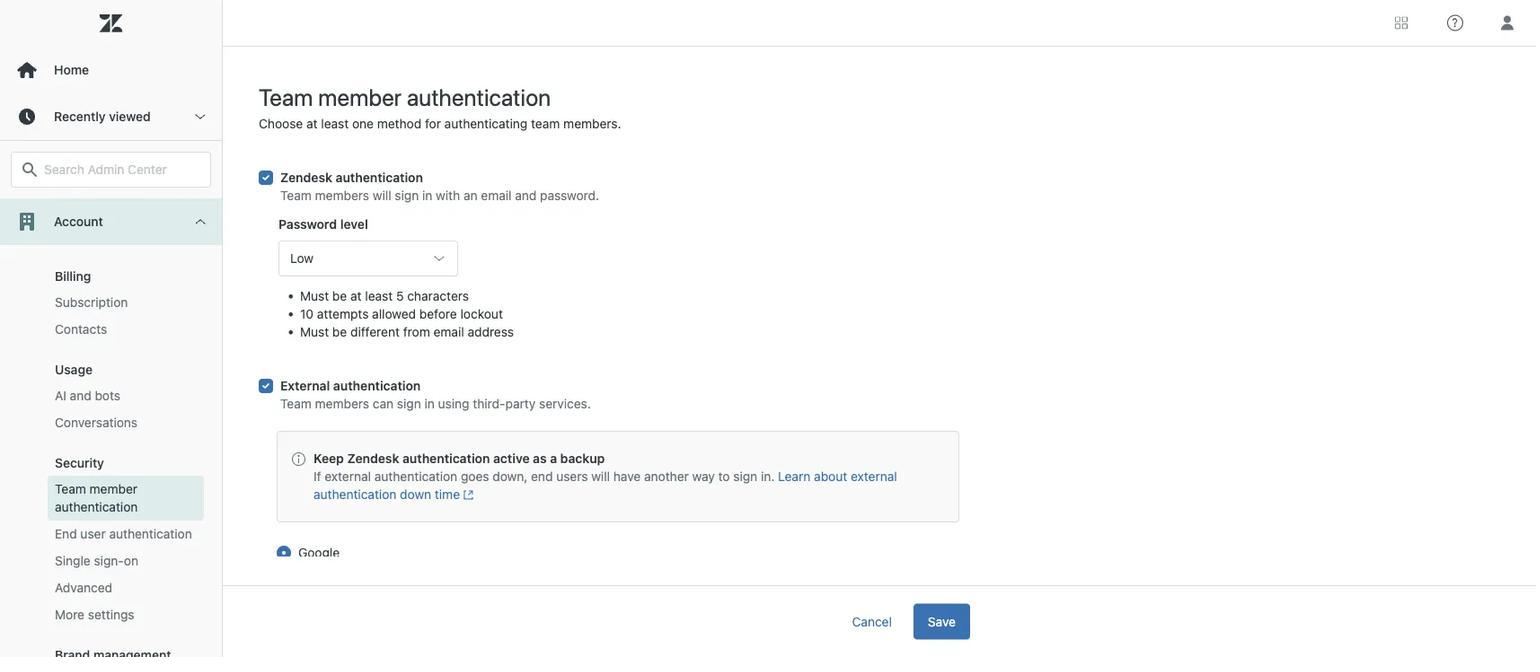 Task type: vqa. For each thing, say whether or not it's contained in the screenshot.
'Save' button
yes



Task type: describe. For each thing, give the bounding box(es) containing it.
third-
[[473, 397, 506, 412]]

1 must from the top
[[300, 289, 329, 304]]

google
[[298, 546, 340, 561]]

usage
[[55, 363, 93, 377]]

single sign-on link
[[48, 548, 204, 575]]

about
[[814, 469, 848, 484]]

active
[[493, 452, 530, 466]]

(opens in a new tab) image
[[460, 490, 474, 501]]

at inside team member authentication choose at least one method for authenticating team members.
[[306, 116, 318, 131]]

none search field inside primary "element"
[[2, 152, 220, 188]]

viewed
[[109, 109, 151, 124]]

cancel
[[852, 615, 892, 629]]

in for using
[[425, 397, 435, 412]]

different
[[350, 325, 400, 340]]

authentication inside 'learn about external authentication down time'
[[314, 487, 397, 502]]

recently viewed button
[[0, 93, 222, 140]]

subscription
[[55, 295, 128, 310]]

team inside external authentication team members can sign in using third-party services.
[[280, 397, 312, 412]]

user
[[80, 527, 106, 542]]

on
[[124, 554, 138, 569]]

team inside team member authentication
[[55, 482, 86, 497]]

home button
[[0, 47, 222, 93]]

at inside the 'must be at least 5 characters 10 attempts allowed before lockout must be different from email address'
[[350, 289, 362, 304]]

conversations element
[[55, 414, 138, 432]]

ai and bots link
[[48, 383, 204, 410]]

advanced link
[[48, 575, 204, 602]]

address
[[468, 325, 514, 340]]

advanced element
[[55, 580, 112, 598]]

for
[[425, 116, 441, 131]]

10
[[300, 307, 314, 322]]

team member authentication choose at least one method for authenticating team members.
[[259, 83, 621, 131]]

single
[[55, 554, 91, 569]]

authentication up 'on'
[[109, 527, 192, 542]]

save
[[928, 615, 956, 629]]

single sign-on element
[[55, 553, 138, 571]]

end
[[531, 469, 553, 484]]

members for zendesk
[[315, 188, 369, 203]]

one
[[352, 116, 374, 131]]

end user authentication
[[55, 527, 192, 542]]

authentication up the down
[[375, 469, 458, 484]]

can
[[373, 397, 394, 412]]

users
[[556, 469, 588, 484]]

in.
[[761, 469, 775, 484]]

an
[[464, 188, 478, 203]]

in for with
[[422, 188, 433, 203]]

least inside team member authentication choose at least one method for authenticating team members.
[[321, 116, 349, 131]]

more settings element
[[55, 607, 134, 624]]

team member authentication link
[[48, 476, 204, 521]]

authentication inside zendesk authentication team members will sign in with an email and password.
[[336, 170, 423, 185]]

advanced
[[55, 581, 112, 596]]

contacts element
[[55, 321, 107, 339]]

authenticating
[[444, 116, 528, 131]]

lockout
[[461, 307, 503, 322]]

down
[[400, 487, 431, 502]]

account button
[[0, 199, 222, 245]]

end
[[55, 527, 77, 542]]

method
[[377, 116, 422, 131]]

team member authentication element
[[55, 481, 197, 517]]

authentication up user
[[55, 500, 138, 515]]

recently viewed
[[54, 109, 151, 124]]

account
[[54, 214, 103, 229]]

save button
[[914, 604, 970, 640]]

1 be from the top
[[332, 289, 347, 304]]

ai and bots
[[55, 389, 120, 403]]

conversations
[[55, 416, 138, 430]]

services.
[[539, 397, 591, 412]]

learn
[[778, 469, 811, 484]]

members for external
[[315, 397, 369, 412]]

zendesk inside zendesk authentication team members will sign in with an email and password.
[[280, 170, 332, 185]]

allowed
[[372, 307, 416, 322]]

down,
[[493, 469, 528, 484]]

end user authentication element
[[55, 526, 192, 544]]

single sign-on
[[55, 554, 138, 569]]

recently
[[54, 109, 106, 124]]

learn about external authentication down time link
[[314, 469, 897, 502]]

password
[[279, 217, 337, 232]]

authentication up "goes"
[[403, 452, 490, 466]]

password level
[[279, 217, 368, 232]]

backup
[[560, 452, 605, 466]]

end user authentication link
[[48, 521, 204, 548]]

usage element
[[55, 363, 93, 377]]

sign for will
[[395, 188, 419, 203]]

will inside keep zendesk authentication active as a backup if external authentication goes down, end users will have another way to sign in.
[[591, 469, 610, 484]]

contacts link
[[48, 316, 204, 343]]

keep
[[314, 452, 344, 466]]

home
[[54, 62, 89, 77]]

external
[[280, 379, 330, 394]]

settings
[[88, 608, 134, 623]]

low
[[290, 251, 314, 266]]

authentication inside external authentication team members can sign in using third-party services.
[[333, 379, 421, 394]]

team member authentication
[[55, 482, 138, 515]]

have
[[614, 469, 641, 484]]

zendesk authentication team members will sign in with an email and password.
[[280, 170, 599, 203]]

with
[[436, 188, 460, 203]]



Task type: locate. For each thing, give the bounding box(es) containing it.
sign left with
[[395, 188, 419, 203]]

goes
[[461, 469, 489, 484]]

0 vertical spatial will
[[373, 188, 391, 203]]

conversations link
[[48, 410, 204, 437]]

and left password.
[[515, 188, 537, 203]]

member for team member authentication
[[89, 482, 137, 497]]

must be at least 5 characters 10 attempts allowed before lockout must be different from email address
[[300, 289, 514, 340]]

0 horizontal spatial external
[[325, 469, 371, 484]]

1 vertical spatial and
[[70, 389, 91, 403]]

email inside the 'must be at least 5 characters 10 attempts allowed before lockout must be different from email address'
[[434, 325, 464, 340]]

2 must from the top
[[300, 325, 329, 340]]

None search field
[[2, 152, 220, 188]]

0 horizontal spatial zendesk
[[280, 170, 332, 185]]

sign inside zendesk authentication team members will sign in with an email and password.
[[395, 188, 419, 203]]

will
[[373, 188, 391, 203], [591, 469, 610, 484]]

0 vertical spatial in
[[422, 188, 433, 203]]

least inside the 'must be at least 5 characters 10 attempts allowed before lockout must be different from email address'
[[365, 289, 393, 304]]

choose
[[259, 116, 303, 131]]

more settings link
[[48, 602, 204, 629]]

member inside team member authentication choose at least one method for authenticating team members.
[[318, 83, 402, 111]]

1 vertical spatial at
[[350, 289, 362, 304]]

0 vertical spatial and
[[515, 188, 537, 203]]

0 horizontal spatial will
[[373, 188, 391, 203]]

at right the choose
[[306, 116, 318, 131]]

1 horizontal spatial external
[[851, 469, 897, 484]]

email down before
[[434, 325, 464, 340]]

external right about
[[851, 469, 897, 484]]

billing element
[[55, 269, 91, 284]]

0 horizontal spatial least
[[321, 116, 349, 131]]

alert
[[277, 431, 960, 523]]

Search Admin Center field
[[44, 162, 199, 178]]

1 vertical spatial must
[[300, 325, 329, 340]]

and inside account group
[[70, 389, 91, 403]]

members inside external authentication team members can sign in using third-party services.
[[315, 397, 369, 412]]

2 members from the top
[[315, 397, 369, 412]]

time
[[435, 487, 460, 502]]

using
[[438, 397, 470, 412]]

1 vertical spatial member
[[89, 482, 137, 497]]

0 vertical spatial email
[[481, 188, 512, 203]]

sign right the to
[[734, 469, 758, 484]]

zendesk up password
[[280, 170, 332, 185]]

0 vertical spatial sign
[[395, 188, 419, 203]]

members left can
[[315, 397, 369, 412]]

0 horizontal spatial email
[[434, 325, 464, 340]]

if
[[314, 469, 321, 484]]

email right an
[[481, 188, 512, 203]]

user menu image
[[1496, 11, 1519, 35]]

account group
[[0, 243, 222, 658]]

0 horizontal spatial at
[[306, 116, 318, 131]]

must
[[300, 289, 329, 304], [300, 325, 329, 340]]

1 horizontal spatial zendesk
[[347, 452, 399, 466]]

1 horizontal spatial email
[[481, 188, 512, 203]]

0 vertical spatial be
[[332, 289, 347, 304]]

zendesk products image
[[1395, 17, 1408, 29]]

from
[[403, 325, 430, 340]]

in left using
[[425, 397, 435, 412]]

ai
[[55, 389, 66, 403]]

external authentication team members can sign in using third-party services.
[[280, 379, 591, 412]]

1 horizontal spatial and
[[515, 188, 537, 203]]

authentication up authenticating
[[407, 83, 551, 111]]

at
[[306, 116, 318, 131], [350, 289, 362, 304]]

subscription element
[[55, 294, 128, 312]]

team
[[259, 83, 313, 111], [280, 188, 312, 203], [280, 397, 312, 412], [55, 482, 86, 497]]

team up password
[[280, 188, 312, 203]]

sign right can
[[397, 397, 421, 412]]

and right ai
[[70, 389, 91, 403]]

primary element
[[0, 0, 223, 658]]

external
[[325, 469, 371, 484], [851, 469, 897, 484]]

a
[[550, 452, 557, 466]]

authentication up level
[[336, 170, 423, 185]]

external inside keep zendesk authentication active as a backup if external authentication goes down, end users will have another way to sign in.
[[325, 469, 371, 484]]

before
[[420, 307, 457, 322]]

in inside zendesk authentication team members will sign in with an email and password.
[[422, 188, 433, 203]]

brand management element
[[55, 648, 171, 658]]

be up attempts
[[332, 289, 347, 304]]

team up the choose
[[259, 83, 313, 111]]

and
[[515, 188, 537, 203], [70, 389, 91, 403]]

in left with
[[422, 188, 433, 203]]

sign inside keep zendesk authentication active as a backup if external authentication goes down, end users will have another way to sign in.
[[734, 469, 758, 484]]

team inside team member authentication choose at least one method for authenticating team members.
[[259, 83, 313, 111]]

1 horizontal spatial will
[[591, 469, 610, 484]]

team down security element
[[55, 482, 86, 497]]

security element
[[55, 456, 104, 471]]

subscription link
[[48, 289, 204, 316]]

bots
[[95, 389, 120, 403]]

2 be from the top
[[332, 325, 347, 340]]

in inside external authentication team members can sign in using third-party services.
[[425, 397, 435, 412]]

member down security element
[[89, 482, 137, 497]]

member for team member authentication choose at least one method for authenticating team members.
[[318, 83, 402, 111]]

members.
[[564, 116, 621, 131]]

2 external from the left
[[851, 469, 897, 484]]

team
[[531, 116, 560, 131]]

must up the 10
[[300, 289, 329, 304]]

1 horizontal spatial at
[[350, 289, 362, 304]]

least
[[321, 116, 349, 131], [365, 289, 393, 304]]

as
[[533, 452, 547, 466]]

password.
[[540, 188, 599, 203]]

1 vertical spatial email
[[434, 325, 464, 340]]

0 horizontal spatial and
[[70, 389, 91, 403]]

keep zendesk authentication active as a backup if external authentication goes down, end users will have another way to sign in.
[[314, 452, 775, 484]]

alert containing keep zendesk authentication active as a backup
[[277, 431, 960, 523]]

members inside zendesk authentication team members will sign in with an email and password.
[[315, 188, 369, 203]]

characters
[[407, 289, 469, 304]]

0 vertical spatial zendesk
[[280, 170, 332, 185]]

sign for can
[[397, 397, 421, 412]]

will left with
[[373, 188, 391, 203]]

help image
[[1448, 15, 1464, 31]]

team inside zendesk authentication team members will sign in with an email and password.
[[280, 188, 312, 203]]

tree item inside primary "element"
[[0, 196, 222, 658]]

be
[[332, 289, 347, 304], [332, 325, 347, 340]]

1 horizontal spatial member
[[318, 83, 402, 111]]

authentication inside team member authentication choose at least one method for authenticating team members.
[[407, 83, 551, 111]]

1 vertical spatial members
[[315, 397, 369, 412]]

member
[[318, 83, 402, 111], [89, 482, 137, 497]]

more settings
[[55, 608, 134, 623]]

billing
[[55, 269, 91, 284]]

be down attempts
[[332, 325, 347, 340]]

tree item containing account
[[0, 196, 222, 658]]

authentication down if
[[314, 487, 397, 502]]

team down external
[[280, 397, 312, 412]]

sign-
[[94, 554, 124, 569]]

to
[[718, 469, 730, 484]]

least left 5
[[365, 289, 393, 304]]

and inside zendesk authentication team members will sign in with an email and password.
[[515, 188, 537, 203]]

party
[[505, 397, 536, 412]]

way
[[692, 469, 715, 484]]

security
[[55, 456, 104, 471]]

email
[[481, 188, 512, 203], [434, 325, 464, 340]]

member inside team member authentication
[[89, 482, 137, 497]]

2 vertical spatial sign
[[734, 469, 758, 484]]

tree item
[[0, 196, 222, 658]]

0 horizontal spatial member
[[89, 482, 137, 497]]

1 vertical spatial in
[[425, 397, 435, 412]]

ai and bots element
[[55, 387, 120, 405]]

cancel button
[[838, 604, 907, 640]]

email inside zendesk authentication team members will sign in with an email and password.
[[481, 188, 512, 203]]

1 vertical spatial will
[[591, 469, 610, 484]]

must down the 10
[[300, 325, 329, 340]]

will inside zendesk authentication team members will sign in with an email and password.
[[373, 188, 391, 203]]

member up 'one'
[[318, 83, 402, 111]]

more
[[55, 608, 84, 623]]

attempts
[[317, 307, 369, 322]]

zendesk inside keep zendesk authentication active as a backup if external authentication goes down, end users will have another way to sign in.
[[347, 452, 399, 466]]

1 vertical spatial zendesk
[[347, 452, 399, 466]]

0 vertical spatial must
[[300, 289, 329, 304]]

0 vertical spatial member
[[318, 83, 402, 111]]

level
[[340, 217, 368, 232]]

1 external from the left
[[325, 469, 371, 484]]

5
[[396, 289, 404, 304]]

1 horizontal spatial least
[[365, 289, 393, 304]]

at up attempts
[[350, 289, 362, 304]]

authentication up can
[[333, 379, 421, 394]]

another
[[644, 469, 689, 484]]

learn about external authentication down time
[[314, 469, 897, 502]]

members up level
[[315, 188, 369, 203]]

0 vertical spatial members
[[315, 188, 369, 203]]

contacts
[[55, 322, 107, 337]]

external inside 'learn about external authentication down time'
[[851, 469, 897, 484]]

least left 'one'
[[321, 116, 349, 131]]

1 vertical spatial be
[[332, 325, 347, 340]]

0 vertical spatial at
[[306, 116, 318, 131]]

zendesk right the keep
[[347, 452, 399, 466]]

external down the keep
[[325, 469, 371, 484]]

members
[[315, 188, 369, 203], [315, 397, 369, 412]]

sign
[[395, 188, 419, 203], [397, 397, 421, 412], [734, 469, 758, 484]]

zendesk
[[280, 170, 332, 185], [347, 452, 399, 466]]

will down the backup
[[591, 469, 610, 484]]

1 members from the top
[[315, 188, 369, 203]]

1 vertical spatial least
[[365, 289, 393, 304]]

0 vertical spatial least
[[321, 116, 349, 131]]

sign inside external authentication team members can sign in using third-party services.
[[397, 397, 421, 412]]

1 vertical spatial sign
[[397, 397, 421, 412]]



